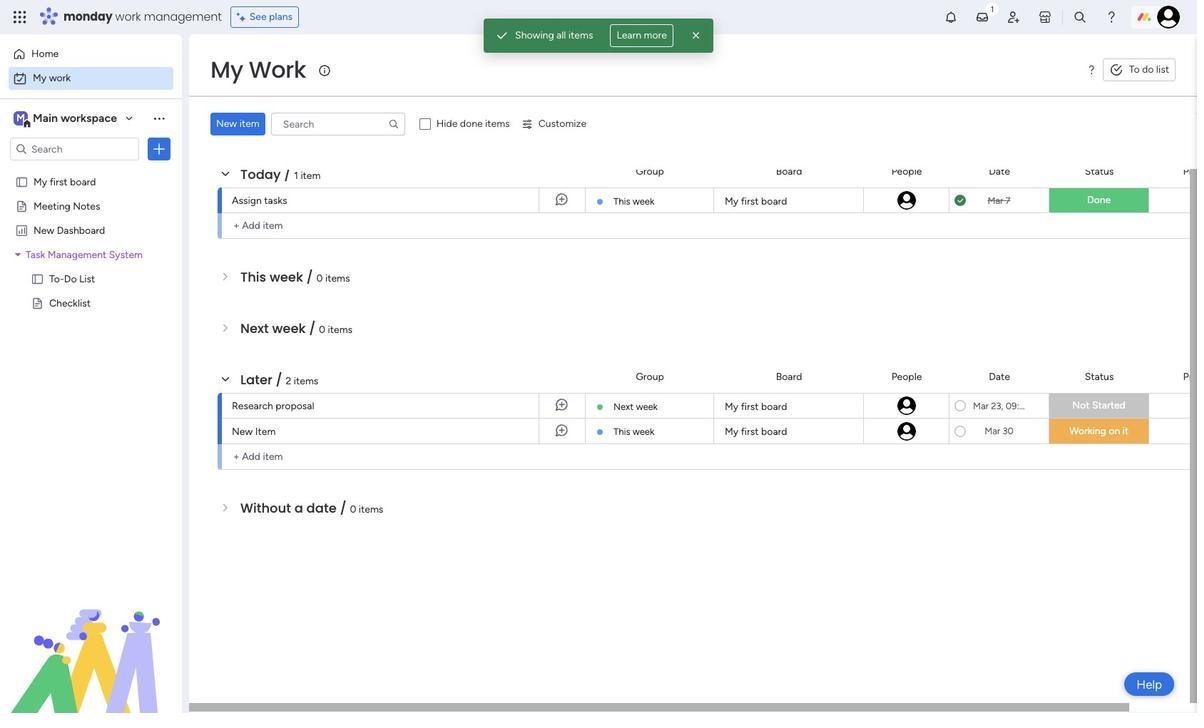 Task type: vqa. For each thing, say whether or not it's contained in the screenshot.
2 image related to Identified
no



Task type: locate. For each thing, give the bounding box(es) containing it.
1 vertical spatial + add item
[[233, 451, 283, 463]]

mar 7
[[988, 195, 1011, 206]]

work inside option
[[49, 72, 71, 84]]

status
[[1085, 165, 1114, 177], [1085, 371, 1114, 383]]

1 kendall parks image from the top
[[896, 190, 917, 211]]

0 down this week / 0 items
[[319, 324, 325, 336]]

new inside button
[[216, 118, 237, 130]]

week
[[633, 196, 654, 207], [270, 268, 303, 286], [272, 320, 306, 337], [636, 402, 658, 412], [633, 427, 654, 437]]

1 prio from the top
[[1183, 165, 1197, 177]]

0 horizontal spatial next
[[240, 320, 269, 337]]

1 + add item from the top
[[233, 220, 283, 232]]

0 vertical spatial 0
[[316, 273, 323, 285]]

/ right date
[[340, 499, 347, 517]]

not
[[1072, 400, 1090, 412]]

1 horizontal spatial kendall parks image
[[1157, 6, 1180, 29]]

my first board
[[34, 176, 96, 188], [725, 195, 787, 208], [725, 401, 787, 413], [725, 426, 787, 438]]

item right 1 at left top
[[301, 170, 321, 182]]

1 horizontal spatial next
[[614, 402, 634, 412]]

home link
[[9, 43, 173, 66]]

it
[[1123, 425, 1129, 437]]

0 inside next week / 0 items
[[319, 324, 325, 336]]

3 my first board link from the top
[[723, 419, 855, 444]]

0 vertical spatial people
[[892, 165, 922, 177]]

1 vertical spatial status
[[1085, 371, 1114, 383]]

next
[[240, 320, 269, 337], [614, 402, 634, 412]]

items up next week / 0 items
[[325, 273, 350, 285]]

learn more
[[617, 29, 667, 41]]

workspace image
[[14, 111, 28, 126]]

date up mar 7
[[989, 165, 1010, 177]]

later / 2 items
[[240, 371, 318, 389]]

1 status from the top
[[1085, 165, 1114, 177]]

0 right date
[[350, 504, 356, 516]]

2 vertical spatial public board image
[[31, 296, 44, 310]]

1 vertical spatial public board image
[[15, 199, 29, 213]]

alert
[[484, 19, 713, 53]]

new for new item
[[232, 426, 253, 438]]

new inside list box
[[34, 224, 54, 236]]

0 inside this week / 0 items
[[316, 273, 323, 285]]

work down home
[[49, 72, 71, 84]]

2 group from the top
[[636, 371, 664, 383]]

working on it
[[1069, 425, 1129, 437]]

kendall parks image
[[1157, 6, 1180, 29], [896, 395, 917, 417]]

checklist
[[49, 297, 91, 309]]

this
[[614, 196, 630, 207], [240, 268, 266, 286], [614, 427, 630, 437]]

done
[[1087, 194, 1111, 206]]

first inside list box
[[50, 176, 67, 188]]

items inside the without a date / 0 items
[[359, 504, 383, 516]]

this week
[[614, 196, 654, 207], [614, 427, 654, 437]]

date up the 23,
[[989, 371, 1010, 383]]

0 up next week / 0 items
[[316, 273, 323, 285]]

first
[[50, 176, 67, 188], [741, 195, 759, 208], [741, 401, 759, 413], [741, 426, 759, 438]]

work for monday
[[115, 9, 141, 25]]

items down this week / 0 items
[[328, 324, 353, 336]]

mar for mar 7
[[988, 195, 1003, 206]]

/
[[312, 114, 319, 132], [284, 166, 291, 183], [306, 268, 313, 286], [309, 320, 316, 337], [276, 371, 282, 389], [340, 499, 347, 517]]

2 vertical spatial 0
[[350, 504, 356, 516]]

without
[[240, 499, 291, 517]]

search everything image
[[1073, 10, 1087, 24]]

items right 2 at the left
[[294, 375, 318, 387]]

0 vertical spatial this week
[[614, 196, 654, 207]]

status for today /
[[1085, 165, 1114, 177]]

1 vertical spatial next
[[614, 402, 634, 412]]

1 + from the top
[[233, 220, 240, 232]]

new dashboard
[[34, 224, 105, 236]]

status up not started
[[1085, 371, 1114, 383]]

work
[[115, 9, 141, 25], [49, 72, 71, 84]]

0 vertical spatial new
[[216, 118, 237, 130]]

my work
[[33, 72, 71, 84]]

1 vertical spatial work
[[49, 72, 71, 84]]

date for today /
[[989, 165, 1010, 177]]

1 vertical spatial +
[[233, 451, 240, 463]]

update feed image
[[975, 10, 990, 24]]

my
[[210, 54, 243, 86], [33, 72, 47, 84], [34, 176, 47, 188], [725, 195, 739, 208], [725, 401, 739, 413], [725, 426, 739, 438]]

2 people from the top
[[892, 371, 922, 383]]

prio
[[1183, 165, 1197, 177], [1183, 371, 1197, 383]]

past
[[240, 114, 268, 132]]

2 date from the top
[[989, 371, 1010, 383]]

0
[[316, 273, 323, 285], [319, 324, 325, 336], [350, 504, 356, 516]]

new item
[[232, 426, 276, 438]]

today / 1 item
[[240, 166, 321, 183]]

/ up next week / 0 items
[[306, 268, 313, 286]]

1 vertical spatial people
[[892, 371, 922, 383]]

showing all items
[[515, 29, 593, 41]]

close image
[[689, 29, 703, 43]]

+ add item down new item
[[233, 451, 283, 463]]

new for new dashboard
[[34, 224, 54, 236]]

0 vertical spatial +
[[233, 220, 240, 232]]

this week / 0 items
[[240, 268, 350, 286]]

0 vertical spatial board
[[776, 165, 802, 177]]

1 vertical spatial kendall parks image
[[896, 421, 917, 442]]

date
[[306, 499, 337, 517]]

new left item in the bottom of the page
[[232, 426, 253, 438]]

mar left the 23,
[[973, 401, 989, 411]]

0 horizontal spatial work
[[49, 72, 71, 84]]

1 date from the top
[[989, 165, 1010, 177]]

0 vertical spatial my first board link
[[723, 188, 855, 213]]

list
[[79, 273, 95, 285]]

research
[[232, 400, 273, 412]]

items right date
[[359, 504, 383, 516]]

workspace
[[61, 111, 117, 125]]

0 vertical spatial status
[[1085, 165, 1114, 177]]

new right public dashboard image
[[34, 224, 54, 236]]

1 vertical spatial my first board link
[[723, 394, 855, 418]]

2 prio from the top
[[1183, 371, 1197, 383]]

2 vertical spatial my first board link
[[723, 419, 855, 444]]

add down new item
[[242, 451, 260, 463]]

0 vertical spatial + add item
[[233, 220, 283, 232]]

+ down new item
[[233, 451, 240, 463]]

am
[[1033, 401, 1048, 411]]

1 vertical spatial prio
[[1183, 371, 1197, 383]]

proposal
[[276, 400, 314, 412]]

2 board from the top
[[776, 371, 802, 383]]

0 vertical spatial prio
[[1183, 165, 1197, 177]]

task management system
[[26, 248, 143, 260]]

2
[[286, 375, 291, 387]]

0 vertical spatial kendall parks image
[[1157, 6, 1180, 29]]

1 vertical spatial this week
[[614, 427, 654, 437]]

my first board link
[[723, 188, 855, 213], [723, 394, 855, 418], [723, 419, 855, 444]]

2 add from the top
[[242, 451, 260, 463]]

0 for this week /
[[316, 273, 323, 285]]

None search field
[[271, 113, 405, 136]]

mar left 30
[[985, 426, 1000, 437]]

2 vertical spatial this
[[614, 427, 630, 437]]

0 vertical spatial work
[[115, 9, 141, 25]]

items
[[569, 29, 593, 41], [485, 118, 510, 130], [325, 273, 350, 285], [328, 324, 353, 336], [294, 375, 318, 387], [359, 504, 383, 516]]

mar left 7
[[988, 195, 1003, 206]]

new item
[[216, 118, 260, 130]]

23,
[[991, 401, 1003, 411]]

done
[[460, 118, 483, 130]]

0 horizontal spatial kendall parks image
[[896, 395, 917, 417]]

1 vertical spatial add
[[242, 451, 260, 463]]

learn
[[617, 29, 641, 41]]

do
[[1142, 63, 1154, 76]]

0 vertical spatial kendall parks image
[[896, 190, 917, 211]]

board for later /
[[776, 371, 802, 383]]

1 horizontal spatial work
[[115, 9, 141, 25]]

monday
[[63, 9, 112, 25]]

showing
[[515, 29, 554, 41]]

1 vertical spatial date
[[989, 371, 1010, 383]]

0 vertical spatial public board image
[[15, 175, 29, 188]]

home option
[[9, 43, 173, 66]]

1 vertical spatial new
[[34, 224, 54, 236]]

0 vertical spatial add
[[242, 220, 260, 232]]

items right all
[[569, 29, 593, 41]]

public board image
[[15, 175, 29, 188], [15, 199, 29, 213], [31, 296, 44, 310]]

learn more button
[[610, 24, 673, 47]]

add down assign
[[242, 220, 260, 232]]

+ down assign
[[233, 220, 240, 232]]

tasks
[[264, 195, 287, 207]]

today
[[240, 166, 281, 183]]

item left dates
[[240, 118, 260, 130]]

option
[[0, 169, 182, 172]]

2 + add item from the top
[[233, 451, 283, 463]]

list box containing my first board
[[0, 167, 182, 508]]

0 for next week /
[[319, 324, 325, 336]]

kendall parks image
[[896, 190, 917, 211], [896, 421, 917, 442]]

1 people from the top
[[892, 165, 922, 177]]

1 vertical spatial mar
[[973, 401, 989, 411]]

group for today /
[[636, 165, 664, 177]]

0 vertical spatial group
[[636, 165, 664, 177]]

2 status from the top
[[1085, 371, 1114, 383]]

1 vertical spatial 0
[[319, 324, 325, 336]]

+ add item down assign tasks
[[233, 220, 283, 232]]

new left past
[[216, 118, 237, 130]]

1 this week from the top
[[614, 196, 654, 207]]

list box
[[0, 167, 182, 508]]

2 vertical spatial new
[[232, 426, 253, 438]]

people
[[892, 165, 922, 177], [892, 371, 922, 383]]

group for later /
[[636, 371, 664, 383]]

management
[[144, 9, 222, 25]]

0 vertical spatial next
[[240, 320, 269, 337]]

status up 'done'
[[1085, 165, 1114, 177]]

help button
[[1125, 673, 1174, 696]]

new
[[216, 118, 237, 130], [34, 224, 54, 236], [232, 426, 253, 438]]

meeting notes
[[34, 200, 100, 212]]

group
[[636, 165, 664, 177], [636, 371, 664, 383]]

+
[[233, 220, 240, 232], [233, 451, 240, 463]]

2 vertical spatial mar
[[985, 426, 1000, 437]]

menu image
[[1086, 64, 1097, 76]]

mar
[[988, 195, 1003, 206], [973, 401, 989, 411], [985, 426, 1000, 437]]

board
[[70, 176, 96, 188], [761, 195, 787, 208], [761, 401, 787, 413], [761, 426, 787, 438]]

1 group from the top
[[636, 165, 664, 177]]

work right monday
[[115, 9, 141, 25]]

notes
[[73, 200, 100, 212]]

1 board from the top
[[776, 165, 802, 177]]

new for new item
[[216, 118, 237, 130]]

see plans button
[[230, 6, 299, 28]]

1
[[294, 170, 298, 182]]

caret down image
[[15, 249, 21, 259]]

0 vertical spatial mar
[[988, 195, 1003, 206]]

2 my first board link from the top
[[723, 394, 855, 418]]

lottie animation element
[[0, 569, 182, 713]]

monday marketplace image
[[1038, 10, 1052, 24]]

work for my
[[49, 72, 71, 84]]

1 vertical spatial kendall parks image
[[896, 395, 917, 417]]

0 vertical spatial date
[[989, 165, 1010, 177]]

1 vertical spatial board
[[776, 371, 802, 383]]

my work option
[[9, 67, 173, 90]]

my inside list box
[[34, 176, 47, 188]]

1 vertical spatial group
[[636, 371, 664, 383]]

1 vertical spatial this
[[240, 268, 266, 286]]

help
[[1137, 677, 1162, 692]]

1 my first board link from the top
[[723, 188, 855, 213]]

my inside option
[[33, 72, 47, 84]]



Task type: describe. For each thing, give the bounding box(es) containing it.
my first board inside list box
[[34, 176, 96, 188]]

workspace options image
[[152, 111, 166, 125]]

to-do list
[[49, 273, 95, 285]]

public dashboard image
[[15, 223, 29, 237]]

work
[[249, 54, 306, 86]]

plans
[[269, 11, 293, 23]]

Filter dashboard by text search field
[[271, 113, 405, 136]]

search image
[[388, 118, 399, 130]]

see plans
[[249, 11, 293, 23]]

assign tasks
[[232, 195, 287, 207]]

on
[[1109, 425, 1120, 437]]

next week / 0 items
[[240, 320, 353, 337]]

alert containing showing all items
[[484, 19, 713, 53]]

board for today /
[[776, 165, 802, 177]]

v2 done deadline image
[[955, 194, 966, 207]]

see
[[249, 11, 267, 23]]

0 inside the without a date / 0 items
[[350, 504, 356, 516]]

30
[[1003, 426, 1014, 437]]

mar for mar 30
[[985, 426, 1000, 437]]

assign
[[232, 195, 262, 207]]

people for today /
[[892, 165, 922, 177]]

customize button
[[516, 113, 592, 136]]

a
[[294, 499, 303, 517]]

items right done
[[485, 118, 510, 130]]

item inside button
[[240, 118, 260, 130]]

to
[[1129, 63, 1140, 76]]

started
[[1092, 400, 1126, 412]]

/ left 2 at the left
[[276, 371, 282, 389]]

m
[[16, 112, 25, 124]]

monday work management
[[63, 9, 222, 25]]

people for later /
[[892, 371, 922, 383]]

main
[[33, 111, 58, 125]]

without a date / 0 items
[[240, 499, 383, 517]]

mar 23, 09:00 am
[[973, 401, 1048, 411]]

/ right dates
[[312, 114, 319, 132]]

2 this week from the top
[[614, 427, 654, 437]]

list
[[1156, 63, 1169, 76]]

research proposal
[[232, 400, 314, 412]]

to do list
[[1129, 63, 1169, 76]]

/ left 1 at left top
[[284, 166, 291, 183]]

next for next week
[[614, 402, 634, 412]]

select product image
[[13, 10, 27, 24]]

management
[[48, 248, 106, 260]]

to-
[[49, 273, 64, 285]]

lottie animation image
[[0, 569, 182, 713]]

task
[[26, 248, 45, 260]]

0 vertical spatial this
[[614, 196, 630, 207]]

items inside 'later / 2 items'
[[294, 375, 318, 387]]

all
[[557, 29, 566, 41]]

7
[[1006, 195, 1011, 206]]

past dates /
[[240, 114, 322, 132]]

customize
[[538, 118, 587, 130]]

my first board link for assign tasks
[[723, 188, 855, 213]]

main workspace
[[33, 111, 117, 125]]

board inside list box
[[70, 176, 96, 188]]

items inside next week / 0 items
[[328, 324, 353, 336]]

public board image for my
[[15, 175, 29, 188]]

item inside today / 1 item
[[301, 170, 321, 182]]

notifications image
[[944, 10, 958, 24]]

do
[[64, 273, 77, 285]]

options image
[[152, 142, 166, 156]]

to do list button
[[1103, 59, 1176, 81]]

next for next week / 0 items
[[240, 320, 269, 337]]

hide done items
[[436, 118, 510, 130]]

mar 30
[[985, 426, 1014, 437]]

dashboard
[[57, 224, 105, 236]]

1 add from the top
[[242, 220, 260, 232]]

public board image for meeting
[[15, 199, 29, 213]]

my first board link for research proposal
[[723, 394, 855, 418]]

working
[[1069, 425, 1106, 437]]

date for later /
[[989, 371, 1010, 383]]

help image
[[1104, 10, 1119, 24]]

2 + from the top
[[233, 451, 240, 463]]

items inside this week / 0 items
[[325, 273, 350, 285]]

mar for mar 23, 09:00 am
[[973, 401, 989, 411]]

hide
[[436, 118, 458, 130]]

more
[[644, 29, 667, 41]]

item
[[255, 426, 276, 438]]

Search in workspace field
[[30, 141, 119, 157]]

/ down this week / 0 items
[[309, 320, 316, 337]]

home
[[31, 48, 59, 60]]

item down tasks
[[263, 220, 283, 232]]

my work link
[[9, 67, 173, 90]]

public board image
[[31, 272, 44, 285]]

status for later /
[[1085, 371, 1114, 383]]

not started
[[1072, 400, 1126, 412]]

prio for later /
[[1183, 371, 1197, 383]]

new item button
[[210, 113, 265, 136]]

09:00
[[1006, 401, 1031, 411]]

prio for today /
[[1183, 165, 1197, 177]]

my work
[[210, 54, 306, 86]]

dates
[[272, 114, 309, 132]]

item down item in the bottom of the page
[[263, 451, 283, 463]]

system
[[109, 248, 143, 260]]

invite members image
[[1007, 10, 1021, 24]]

next week
[[614, 402, 658, 412]]

later
[[240, 371, 272, 389]]

meeting
[[34, 200, 70, 212]]

1 image
[[986, 1, 999, 17]]

workspace selection element
[[14, 110, 119, 128]]

2 kendall parks image from the top
[[896, 421, 917, 442]]



